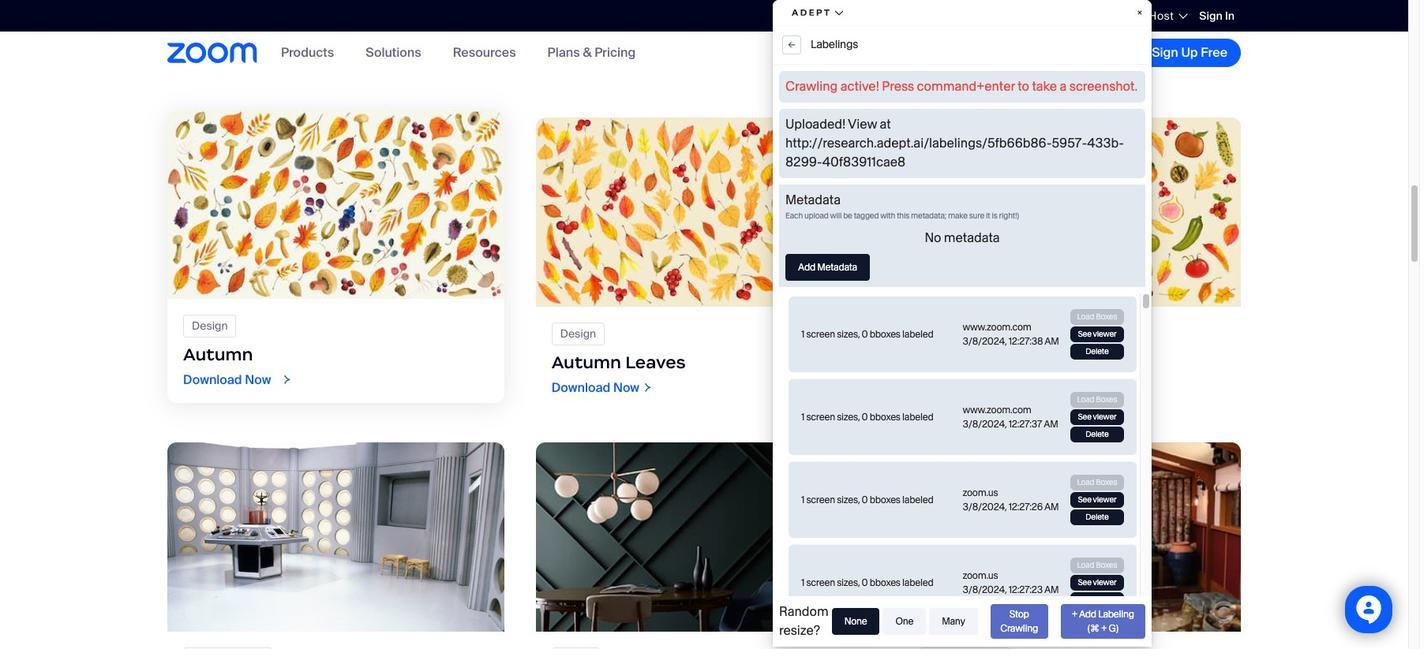Task type: describe. For each thing, give the bounding box(es) containing it.
autodesk
[[920, 26, 1004, 48]]

in
[[1225, 9, 1235, 23]]

drag
[[646, 26, 687, 48]]

pricing
[[595, 45, 636, 61]]

autumn leaves download now
[[551, 352, 686, 396]]

alaska for alaska is a drag
[[551, 26, 609, 48]]

doc who tardis image
[[167, 443, 504, 632]]

search
[[800, 8, 837, 22]]

now inside the alaska airlines download now
[[245, 54, 271, 71]]

host button
[[1148, 9, 1187, 23]]

autumn image
[[167, 110, 504, 299]]

image of a bedroom image
[[904, 443, 1241, 632]]

design for autumn
[[192, 319, 228, 333]]

plans & pricing link
[[548, 45, 636, 61]]

download inside the alaska airlines download now
[[183, 54, 242, 71]]

autumn vegetables download now
[[920, 352, 1091, 396]]

search image
[[782, 9, 796, 23]]

autumn for autumn leaves
[[551, 352, 621, 373]]

sign for sign up free
[[1152, 44, 1178, 61]]

autodesk download now
[[920, 26, 1008, 71]]

autumn vegetables image
[[904, 117, 1241, 307]]

clear image
[[761, 11, 770, 21]]

image of a dining room table image
[[536, 443, 872, 632]]

now inside autumn download now
[[245, 372, 271, 388]]

download inside autodesk download now
[[920, 54, 979, 71]]

host
[[1148, 9, 1174, 23]]

design for autumn leaves
[[560, 327, 596, 341]]

now inside 'alaska is a drag download now'
[[613, 54, 639, 71]]

join link
[[1114, 9, 1136, 23]]

download inside 'alaska is a drag download now'
[[551, 54, 610, 71]]

leaves
[[625, 352, 686, 373]]

now inside autumn vegetables download now
[[982, 379, 1008, 396]]

download inside autumn download now
[[183, 372, 242, 388]]

solutions
[[366, 45, 421, 61]]



Task type: vqa. For each thing, say whether or not it's contained in the screenshot.
Autumn inside the Autumn Download Now
yes



Task type: locate. For each thing, give the bounding box(es) containing it.
1 horizontal spatial sign
[[1199, 9, 1222, 23]]

download
[[183, 54, 242, 71], [920, 54, 979, 71], [551, 54, 610, 71], [183, 372, 242, 388], [920, 379, 979, 396], [551, 379, 610, 396]]

zoom logo image
[[167, 43, 257, 63]]

0 horizontal spatial design
[[192, 319, 228, 333]]

alaska is a drag download now
[[551, 26, 687, 71]]

search image
[[782, 9, 796, 23]]

autumn download now
[[183, 344, 271, 388]]

a
[[631, 26, 642, 48]]

autumn inside autumn leaves download now
[[551, 352, 621, 373]]

now inside autumn leaves download now
[[613, 379, 639, 396]]

plans
[[548, 45, 580, 61]]

sign in link
[[1199, 9, 1235, 23]]

design up autumn download now
[[192, 319, 228, 333]]

airlines
[[244, 26, 308, 48]]

autumn leaves image
[[536, 117, 872, 307]]

1 alaska from the left
[[183, 26, 241, 48]]

up
[[1181, 44, 1198, 61]]

alaska
[[183, 26, 241, 48], [551, 26, 609, 48]]

0 horizontal spatial sign
[[1152, 44, 1178, 61]]

&
[[583, 45, 592, 61]]

autumn inside autumn download now
[[183, 344, 253, 365]]

sign for sign in
[[1199, 9, 1222, 23]]

sign in
[[1199, 9, 1235, 23]]

design up autumn leaves download now
[[560, 327, 596, 341]]

products
[[281, 45, 334, 61]]

2 horizontal spatial design
[[929, 327, 964, 341]]

now
[[245, 54, 271, 71], [982, 54, 1008, 71], [613, 54, 639, 71], [245, 372, 271, 388], [982, 379, 1008, 396], [613, 379, 639, 396]]

autumn
[[183, 344, 253, 365], [920, 352, 990, 373], [551, 352, 621, 373]]

design for autumn vegetables
[[929, 327, 964, 341]]

alaska inside 'alaska is a drag download now'
[[551, 26, 609, 48]]

1 vertical spatial sign
[[1152, 44, 1178, 61]]

clear image
[[761, 11, 770, 21]]

sign left in
[[1199, 9, 1222, 23]]

alaska inside the alaska airlines download now
[[183, 26, 241, 48]]

resources button
[[453, 45, 516, 61]]

alaska for alaska airlines
[[183, 26, 241, 48]]

None search field
[[725, 3, 786, 28]]

join
[[1114, 9, 1136, 23]]

1 horizontal spatial design
[[560, 327, 596, 341]]

autumn for autumn vegetables
[[920, 352, 990, 373]]

download inside autumn leaves download now
[[551, 379, 610, 396]]

resources
[[453, 45, 516, 61]]

0 horizontal spatial autumn
[[183, 344, 253, 365]]

free
[[1201, 44, 1227, 61]]

is
[[613, 26, 627, 48]]

products button
[[281, 45, 334, 61]]

sign up free link
[[1138, 39, 1241, 67]]

1 horizontal spatial alaska
[[551, 26, 609, 48]]

sign left up
[[1152, 44, 1178, 61]]

sign up free
[[1152, 44, 1227, 61]]

design
[[192, 319, 228, 333], [929, 327, 964, 341], [560, 327, 596, 341]]

download inside autumn vegetables download now
[[920, 379, 979, 396]]

plans & pricing
[[548, 45, 636, 61]]

vegetables
[[993, 352, 1091, 373]]

0 horizontal spatial alaska
[[183, 26, 241, 48]]

2 alaska from the left
[[551, 26, 609, 48]]

autumn inside autumn vegetables download now
[[920, 352, 990, 373]]

design up autumn vegetables download now
[[929, 327, 964, 341]]

1 horizontal spatial autumn
[[551, 352, 621, 373]]

2 horizontal spatial autumn
[[920, 352, 990, 373]]

sign
[[1199, 9, 1222, 23], [1152, 44, 1178, 61]]

solutions button
[[366, 45, 421, 61]]

0 vertical spatial sign
[[1199, 9, 1222, 23]]

now inside autodesk download now
[[982, 54, 1008, 71]]

alaska airlines download now
[[183, 26, 308, 71]]

autumn for autumn
[[183, 344, 253, 365]]



